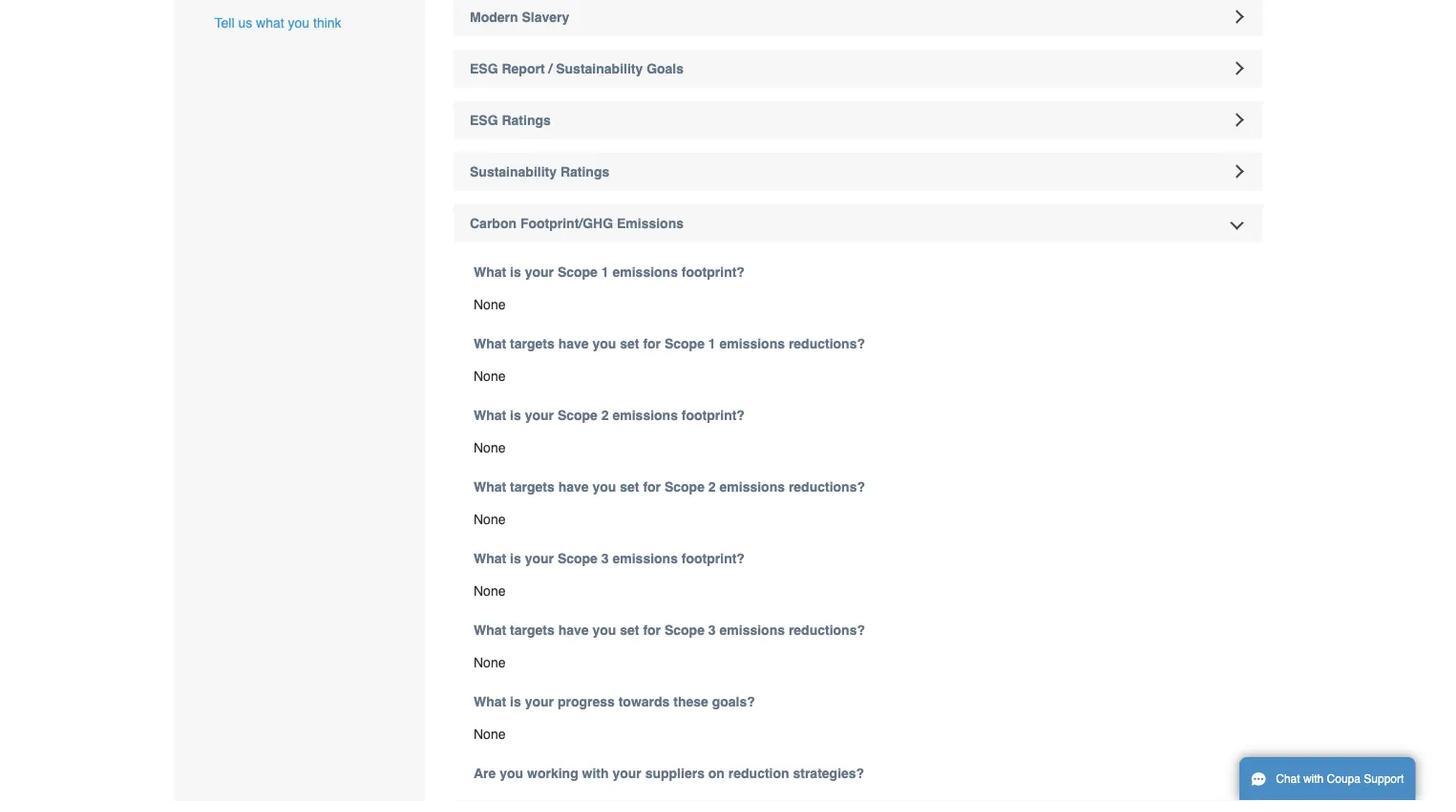 Task type: locate. For each thing, give the bounding box(es) containing it.
modern slavery
[[470, 10, 569, 25]]

1 vertical spatial 2
[[709, 479, 716, 495]]

esg for esg report / sustainability goals
[[470, 61, 498, 76]]

what
[[256, 16, 284, 31]]

set for 1
[[620, 336, 639, 351]]

1 set from the top
[[620, 336, 639, 351]]

2 reductions? from the top
[[789, 479, 865, 495]]

for up towards
[[643, 623, 661, 638]]

sustainability down esg ratings
[[470, 164, 557, 180]]

tell us what you think button
[[214, 14, 342, 33]]

what is your scope 1 emissions footprint?
[[474, 265, 745, 280]]

reductions? for what targets have you set for scope 1 emissions reductions?
[[789, 336, 865, 351]]

1 have from the top
[[558, 336, 589, 351]]

3 have from the top
[[558, 623, 589, 638]]

ratings for esg ratings
[[502, 113, 551, 128]]

0 horizontal spatial 1
[[602, 265, 609, 280]]

2 vertical spatial reductions?
[[789, 623, 865, 638]]

2 vertical spatial targets
[[510, 623, 555, 638]]

1 horizontal spatial 3
[[709, 623, 716, 638]]

0 vertical spatial set
[[620, 336, 639, 351]]

1 esg from the top
[[470, 61, 498, 76]]

are
[[474, 766, 496, 781]]

4 is from the top
[[510, 694, 521, 710]]

0 horizontal spatial ratings
[[502, 113, 551, 128]]

with right working
[[582, 766, 609, 781]]

esg inside dropdown button
[[470, 113, 498, 128]]

what
[[474, 265, 506, 280], [474, 336, 506, 351], [474, 408, 506, 423], [474, 479, 506, 495], [474, 551, 506, 566], [474, 623, 506, 638], [474, 694, 506, 710]]

carbon footprint/ghg emissions button
[[454, 204, 1263, 243]]

2 set from the top
[[620, 479, 639, 495]]

6 what from the top
[[474, 623, 506, 638]]

1 vertical spatial esg
[[470, 113, 498, 128]]

with
[[582, 766, 609, 781], [1304, 773, 1324, 786]]

you up what is your scope 2 emissions footprint?
[[593, 336, 616, 351]]

footprint/ghg
[[520, 216, 613, 231]]

0 vertical spatial targets
[[510, 336, 555, 351]]

emissions
[[613, 265, 678, 280], [720, 336, 785, 351], [613, 408, 678, 423], [720, 479, 785, 495], [613, 551, 678, 566], [720, 623, 785, 638]]

4 what from the top
[[474, 479, 506, 495]]

1 vertical spatial 1
[[709, 336, 716, 351]]

for up what is your scope 2 emissions footprint?
[[643, 336, 661, 351]]

1 horizontal spatial 2
[[709, 479, 716, 495]]

1 horizontal spatial ratings
[[561, 164, 610, 180]]

sustainability ratings heading
[[454, 153, 1263, 191]]

set up what is your scope 3 emissions footprint? on the bottom of the page
[[620, 479, 639, 495]]

what for what is your scope 3 emissions footprint?
[[474, 551, 506, 566]]

0 vertical spatial 1
[[602, 265, 609, 280]]

2 vertical spatial have
[[558, 623, 589, 638]]

for for 2
[[643, 479, 661, 495]]

for up what is your scope 3 emissions footprint? on the bottom of the page
[[643, 479, 661, 495]]

ratings down report
[[502, 113, 551, 128]]

tell us what you think
[[214, 16, 342, 31]]

esg inside dropdown button
[[470, 61, 498, 76]]

footprint? down what targets have you set for scope 1 emissions reductions?
[[682, 408, 745, 423]]

ratings inside sustainability ratings dropdown button
[[561, 164, 610, 180]]

sustainability
[[556, 61, 643, 76], [470, 164, 557, 180]]

what for what targets have you set for scope 1 emissions reductions?
[[474, 336, 506, 351]]

1 horizontal spatial 1
[[709, 336, 716, 351]]

ratings inside esg ratings dropdown button
[[502, 113, 551, 128]]

1 reductions? from the top
[[789, 336, 865, 351]]

3 set from the top
[[620, 623, 639, 638]]

you for what targets have you set for scope 2 emissions reductions?
[[593, 479, 616, 495]]

0 vertical spatial reductions?
[[789, 336, 865, 351]]

1 vertical spatial have
[[558, 479, 589, 495]]

support
[[1364, 773, 1404, 786]]

what for what targets have you set for scope 2 emissions reductions?
[[474, 479, 506, 495]]

your
[[525, 265, 554, 280], [525, 408, 554, 423], [525, 551, 554, 566], [525, 694, 554, 710], [613, 766, 642, 781]]

what for what is your progress towards these goals?
[[474, 694, 506, 710]]

esg
[[470, 61, 498, 76], [470, 113, 498, 128]]

1
[[602, 265, 609, 280], [709, 336, 716, 351]]

suppliers
[[645, 766, 705, 781]]

towards
[[619, 694, 670, 710]]

0 vertical spatial footprint?
[[682, 265, 745, 280]]

set for 2
[[620, 479, 639, 495]]

footprint? up what targets have you set for scope 3 emissions reductions?
[[682, 551, 745, 566]]

have
[[558, 336, 589, 351], [558, 479, 589, 495], [558, 623, 589, 638]]

0 horizontal spatial 2
[[602, 408, 609, 423]]

2 for from the top
[[643, 479, 661, 495]]

2 targets from the top
[[510, 479, 555, 495]]

you right what
[[288, 16, 310, 31]]

1 vertical spatial ratings
[[561, 164, 610, 180]]

footprint? down the emissions
[[682, 265, 745, 280]]

what targets have you set for scope 3 emissions reductions?
[[474, 623, 865, 638]]

chat with coupa support button
[[1240, 757, 1416, 801]]

targets
[[510, 336, 555, 351], [510, 479, 555, 495], [510, 623, 555, 638]]

scope
[[558, 265, 598, 280], [665, 336, 705, 351], [558, 408, 598, 423], [665, 479, 705, 495], [558, 551, 598, 566], [665, 623, 705, 638]]

0 horizontal spatial 3
[[602, 551, 609, 566]]

1 vertical spatial sustainability
[[470, 164, 557, 180]]

1 for from the top
[[643, 336, 661, 351]]

esg for esg ratings
[[470, 113, 498, 128]]

you down what is your scope 3 emissions footprint? on the bottom of the page
[[593, 623, 616, 638]]

you up what is your scope 3 emissions footprint? on the bottom of the page
[[593, 479, 616, 495]]

1 what from the top
[[474, 265, 506, 280]]

2 vertical spatial footprint?
[[682, 551, 745, 566]]

/
[[549, 61, 552, 76]]

1 is from the top
[[510, 265, 521, 280]]

0 vertical spatial 2
[[602, 408, 609, 423]]

0 vertical spatial for
[[643, 336, 661, 351]]

1 vertical spatial for
[[643, 479, 661, 495]]

2 is from the top
[[510, 408, 521, 423]]

3 for from the top
[[643, 623, 661, 638]]

have up what is your scope 2 emissions footprint?
[[558, 336, 589, 351]]

carbon footprint/ghg emissions heading
[[454, 204, 1263, 243]]

is
[[510, 265, 521, 280], [510, 408, 521, 423], [510, 551, 521, 566], [510, 694, 521, 710]]

set for 3
[[620, 623, 639, 638]]

sustainability right /
[[556, 61, 643, 76]]

esg ratings button
[[454, 101, 1263, 139]]

3 reductions? from the top
[[789, 623, 865, 638]]

set up towards
[[620, 623, 639, 638]]

0 vertical spatial have
[[558, 336, 589, 351]]

0 vertical spatial ratings
[[502, 113, 551, 128]]

7 none from the top
[[474, 727, 506, 742]]

5 none from the top
[[474, 584, 506, 599]]

ratings
[[502, 113, 551, 128], [561, 164, 610, 180]]

2 footprint? from the top
[[682, 408, 745, 423]]

2 vertical spatial for
[[643, 623, 661, 638]]

reductions?
[[789, 336, 865, 351], [789, 479, 865, 495], [789, 623, 865, 638]]

for
[[643, 336, 661, 351], [643, 479, 661, 495], [643, 623, 661, 638]]

0 vertical spatial esg
[[470, 61, 498, 76]]

3
[[602, 551, 609, 566], [709, 623, 716, 638]]

2 vertical spatial set
[[620, 623, 639, 638]]

you inside button
[[288, 16, 310, 31]]

1 footprint? from the top
[[682, 265, 745, 280]]

1 vertical spatial set
[[620, 479, 639, 495]]

have for what targets have you set for scope 2 emissions reductions?
[[558, 479, 589, 495]]

sustainability inside dropdown button
[[556, 61, 643, 76]]

none
[[474, 297, 506, 312], [474, 369, 506, 384], [474, 440, 506, 456], [474, 512, 506, 527], [474, 584, 506, 599], [474, 655, 506, 670], [474, 727, 506, 742]]

esg up sustainability ratings
[[470, 113, 498, 128]]

2
[[602, 408, 609, 423], [709, 479, 716, 495]]

1 vertical spatial reductions?
[[789, 479, 865, 495]]

0 vertical spatial 3
[[602, 551, 609, 566]]

2 have from the top
[[558, 479, 589, 495]]

2 esg from the top
[[470, 113, 498, 128]]

have up what is your scope 3 emissions footprint? on the bottom of the page
[[558, 479, 589, 495]]

reduction
[[729, 766, 789, 781]]

what targets have you set for scope 1 emissions reductions?
[[474, 336, 865, 351]]

1 horizontal spatial with
[[1304, 773, 1324, 786]]

with right chat
[[1304, 773, 1324, 786]]

footprint?
[[682, 265, 745, 280], [682, 408, 745, 423], [682, 551, 745, 566]]

0 vertical spatial sustainability
[[556, 61, 643, 76]]

footprint? for what is your scope 1 emissions footprint?
[[682, 265, 745, 280]]

footprint? for what is your scope 2 emissions footprint?
[[682, 408, 745, 423]]

3 is from the top
[[510, 551, 521, 566]]

1 vertical spatial targets
[[510, 479, 555, 495]]

1 targets from the top
[[510, 336, 555, 351]]

ratings up "carbon footprint/ghg emissions"
[[561, 164, 610, 180]]

reductions? for what targets have you set for scope 3 emissions reductions?
[[789, 623, 865, 638]]

7 what from the top
[[474, 694, 506, 710]]

coupa
[[1327, 773, 1361, 786]]

3 what from the top
[[474, 408, 506, 423]]

for for 1
[[643, 336, 661, 351]]

you
[[288, 16, 310, 31], [593, 336, 616, 351], [593, 479, 616, 495], [593, 623, 616, 638], [500, 766, 524, 781]]

set
[[620, 336, 639, 351], [620, 479, 639, 495], [620, 623, 639, 638]]

you for what targets have you set for scope 3 emissions reductions?
[[593, 623, 616, 638]]

your for what is your progress towards these goals?
[[525, 694, 554, 710]]

esg ratings heading
[[454, 101, 1263, 139]]

2 what from the top
[[474, 336, 506, 351]]

1 vertical spatial footprint?
[[682, 408, 745, 423]]

3 targets from the top
[[510, 623, 555, 638]]

have up the progress
[[558, 623, 589, 638]]

set up what is your scope 2 emissions footprint?
[[620, 336, 639, 351]]

3 footprint? from the top
[[682, 551, 745, 566]]

your for what is your scope 2 emissions footprint?
[[525, 408, 554, 423]]

5 what from the top
[[474, 551, 506, 566]]

esg left report
[[470, 61, 498, 76]]

3 none from the top
[[474, 440, 506, 456]]

2 none from the top
[[474, 369, 506, 384]]



Task type: describe. For each thing, give the bounding box(es) containing it.
targets for what targets have you set for scope 1 emissions reductions?
[[510, 336, 555, 351]]

what is your progress towards these goals?
[[474, 694, 755, 710]]

carbon
[[470, 216, 517, 231]]

sustainability inside dropdown button
[[470, 164, 557, 180]]

you for tell us what you think
[[288, 16, 310, 31]]

tell
[[214, 16, 234, 31]]

6 none from the top
[[474, 655, 506, 670]]

what is your scope 2 emissions footprint?
[[474, 408, 745, 423]]

sustainability ratings
[[470, 164, 610, 180]]

you for what targets have you set for scope 1 emissions reductions?
[[593, 336, 616, 351]]

what is your scope 3 emissions footprint?
[[474, 551, 745, 566]]

emissions
[[617, 216, 684, 231]]

you right are
[[500, 766, 524, 781]]

for for 3
[[643, 623, 661, 638]]

goals
[[647, 61, 684, 76]]

1 vertical spatial 3
[[709, 623, 716, 638]]

report
[[502, 61, 545, 76]]

what for what is your scope 2 emissions footprint?
[[474, 408, 506, 423]]

goals?
[[712, 694, 755, 710]]

esg report / sustainability goals heading
[[454, 50, 1263, 88]]

esg ratings
[[470, 113, 551, 128]]

chat
[[1276, 773, 1300, 786]]

modern slavery heading
[[454, 0, 1263, 36]]

is for what is your scope 2 emissions footprint?
[[510, 408, 521, 423]]

is for what is your progress towards these goals?
[[510, 694, 521, 710]]

reductions? for what targets have you set for scope 2 emissions reductions?
[[789, 479, 865, 495]]

think
[[313, 16, 342, 31]]

us
[[238, 16, 252, 31]]

your for what is your scope 3 emissions footprint?
[[525, 551, 554, 566]]

sustainability ratings button
[[454, 153, 1263, 191]]

4 none from the top
[[474, 512, 506, 527]]

1 none from the top
[[474, 297, 506, 312]]

have for what targets have you set for scope 1 emissions reductions?
[[558, 336, 589, 351]]

chat with coupa support
[[1276, 773, 1404, 786]]

esg report / sustainability goals
[[470, 61, 684, 76]]

modern slavery button
[[454, 0, 1263, 36]]

targets for what targets have you set for scope 2 emissions reductions?
[[510, 479, 555, 495]]

esg report / sustainability goals button
[[454, 50, 1263, 88]]

carbon footprint/ghg emissions
[[470, 216, 684, 231]]

your for what is your scope 1 emissions footprint?
[[525, 265, 554, 280]]

strategies?
[[793, 766, 865, 781]]

what targets have you set for scope 2 emissions reductions?
[[474, 479, 865, 495]]

what for what targets have you set for scope 3 emissions reductions?
[[474, 623, 506, 638]]

ratings for sustainability ratings
[[561, 164, 610, 180]]

progress
[[558, 694, 615, 710]]

is for what is your scope 1 emissions footprint?
[[510, 265, 521, 280]]

have for what targets have you set for scope 3 emissions reductions?
[[558, 623, 589, 638]]

what for what is your scope 1 emissions footprint?
[[474, 265, 506, 280]]

0 horizontal spatial with
[[582, 766, 609, 781]]

these
[[674, 694, 709, 710]]

working
[[527, 766, 578, 781]]

with inside button
[[1304, 773, 1324, 786]]

modern
[[470, 10, 518, 25]]

targets for what targets have you set for scope 3 emissions reductions?
[[510, 623, 555, 638]]

slavery
[[522, 10, 569, 25]]

is for what is your scope 3 emissions footprint?
[[510, 551, 521, 566]]

footprint? for what is your scope 3 emissions footprint?
[[682, 551, 745, 566]]

are you working with your suppliers on reduction strategies?
[[474, 766, 865, 781]]

on
[[709, 766, 725, 781]]



Task type: vqa. For each thing, say whether or not it's contained in the screenshot.
navigation
no



